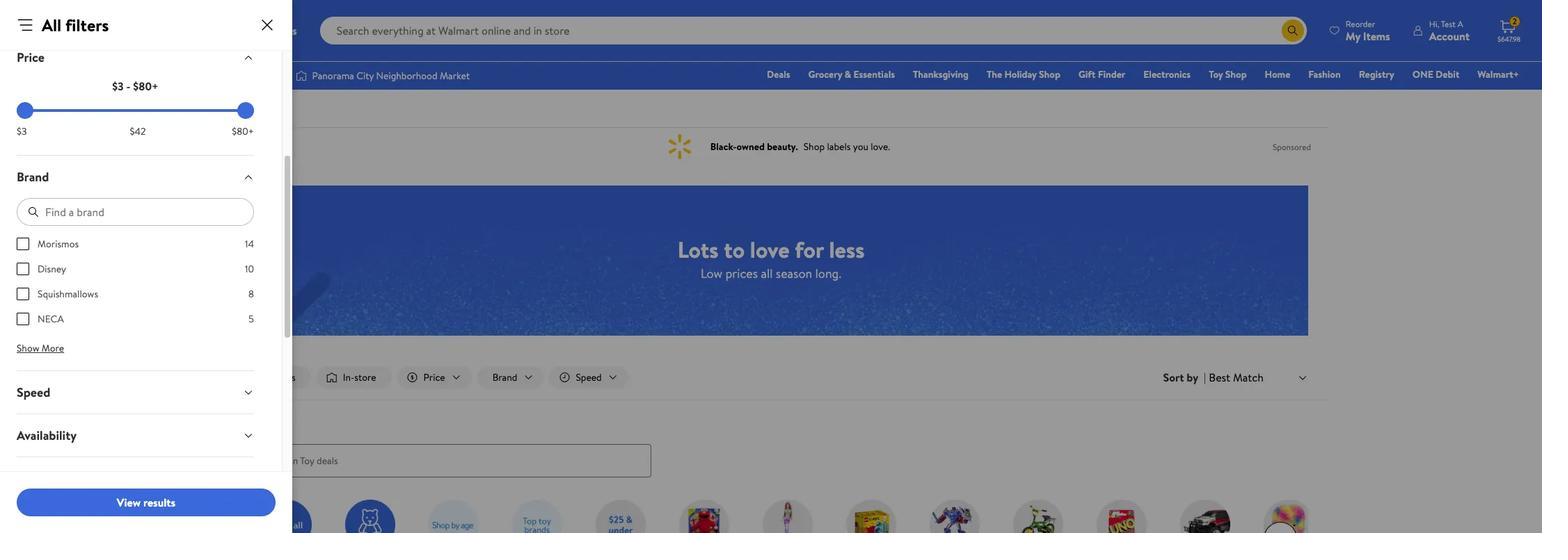 Task type: vqa. For each thing, say whether or not it's contained in the screenshot.
2 $647.98
yes



Task type: locate. For each thing, give the bounding box(es) containing it.
love
[[750, 234, 790, 265]]

1 vertical spatial $80+
[[232, 125, 254, 139]]

holiday
[[1005, 68, 1037, 81]]

availability button
[[6, 415, 265, 457]]

more
[[42, 342, 64, 356]]

0 vertical spatial $3
[[112, 79, 124, 94]]

8
[[249, 288, 254, 301]]

sort by |
[[1164, 370, 1207, 386]]

view
[[117, 496, 141, 511]]

sort
[[1164, 370, 1185, 386]]

&
[[845, 68, 852, 81]]

1 horizontal spatial shop
[[1226, 68, 1247, 81]]

$80+ right -
[[133, 79, 159, 94]]

toy shop link
[[1203, 67, 1254, 82]]

0 horizontal spatial shop
[[1039, 68, 1061, 81]]

None search field
[[214, 418, 1328, 478]]

home
[[1265, 68, 1291, 81]]

1 horizontal spatial $3
[[112, 79, 124, 94]]

registry link
[[1353, 67, 1401, 82]]

squishmallows
[[38, 288, 98, 301]]

preschool and pretend play image
[[679, 500, 730, 534]]

brand
[[17, 168, 49, 186]]

all filters
[[42, 13, 109, 37], [258, 371, 296, 385]]

2 shop from the left
[[1226, 68, 1247, 81]]

filters inside dialog
[[65, 13, 109, 37]]

0 horizontal spatial $80+
[[133, 79, 159, 94]]

games and puzzles image
[[1097, 500, 1147, 534]]

None checkbox
[[17, 238, 29, 251], [17, 263, 29, 276], [17, 288, 29, 301], [17, 238, 29, 251], [17, 263, 29, 276], [17, 288, 29, 301]]

2
[[1513, 15, 1518, 27]]

$80+ down the toys
[[232, 125, 254, 139]]

none checkbox inside brand group
[[17, 313, 29, 326]]

action figures image
[[930, 500, 980, 534]]

$3
[[112, 79, 124, 94], [17, 125, 27, 139]]

to
[[724, 234, 745, 265]]

$3 up brand
[[17, 125, 27, 139]]

one debit
[[1413, 68, 1460, 81]]

0 vertical spatial filters
[[65, 13, 109, 37]]

close panel image
[[259, 17, 276, 33]]

finder
[[1098, 68, 1126, 81]]

color
[[17, 471, 47, 488]]

view results button
[[17, 489, 276, 517]]

for
[[795, 234, 824, 265]]

toy
[[1209, 68, 1224, 81]]

gift finder
[[1079, 68, 1126, 81]]

1 vertical spatial all
[[258, 371, 269, 385]]

$3 range field
[[17, 109, 254, 112]]

$42
[[130, 125, 146, 139]]

0 horizontal spatial all filters
[[42, 13, 109, 37]]

shop
[[1039, 68, 1061, 81], [1226, 68, 1247, 81]]

all
[[42, 13, 61, 37], [258, 371, 269, 385]]

next slide for chipmodulewithimages list image
[[1264, 523, 1298, 534]]

gift
[[1079, 68, 1096, 81]]

1 vertical spatial $3
[[17, 125, 27, 139]]

toy shop
[[1209, 68, 1247, 81]]

essentials
[[854, 68, 895, 81]]

gift finder link
[[1073, 67, 1132, 82]]

1 vertical spatial all filters
[[258, 371, 296, 385]]

0 vertical spatial $80+
[[133, 79, 159, 94]]

all filters dialog
[[0, 0, 292, 534]]

low
[[701, 265, 723, 282]]

brand button
[[6, 156, 265, 198]]

0 horizontal spatial all
[[42, 13, 61, 37]]

grocery & essentials link
[[802, 67, 902, 82]]

shop right the toy
[[1226, 68, 1247, 81]]

1 horizontal spatial filters
[[271, 371, 296, 385]]

the
[[987, 68, 1003, 81]]

$3 left -
[[112, 79, 124, 94]]

toys
[[231, 102, 250, 116]]

0 horizontal spatial $3
[[17, 125, 27, 139]]

price
[[17, 49, 44, 66]]

deals
[[767, 68, 791, 81]]

None checkbox
[[17, 313, 29, 326]]

fashion
[[1309, 68, 1341, 81]]

registry
[[1359, 68, 1395, 81]]

building toys image
[[847, 500, 897, 534]]

show more button
[[6, 338, 75, 360]]

1 vertical spatial filters
[[271, 371, 296, 385]]

$80+
[[133, 79, 159, 94], [232, 125, 254, 139]]

filters inside button
[[271, 371, 296, 385]]

$647.98
[[1498, 34, 1521, 44]]

speed button
[[6, 372, 265, 414]]

0 horizontal spatial filters
[[65, 13, 109, 37]]

results
[[143, 496, 176, 511]]

shop right holiday
[[1039, 68, 1061, 81]]

1 horizontal spatial all
[[258, 371, 269, 385]]

plush
[[264, 102, 287, 116]]

1 horizontal spatial all filters
[[258, 371, 296, 385]]

Search search field
[[320, 17, 1307, 45]]

1 shop from the left
[[1039, 68, 1061, 81]]

0 vertical spatial all
[[42, 13, 61, 37]]

0 vertical spatial all filters
[[42, 13, 109, 37]]

top toy brand deals image
[[512, 500, 563, 534]]

filters
[[65, 13, 109, 37], [271, 371, 296, 385]]



Task type: describe. For each thing, give the bounding box(es) containing it.
speed
[[17, 384, 50, 402]]

1 horizontal spatial $80+
[[232, 125, 254, 139]]

thanksgiving link
[[907, 67, 975, 82]]

the holiday shop link
[[981, 67, 1067, 82]]

sort and filter section element
[[214, 356, 1328, 400]]

electronics link
[[1138, 67, 1198, 82]]

one
[[1413, 68, 1434, 81]]

-
[[126, 79, 131, 94]]

show
[[17, 342, 39, 356]]

neca
[[38, 313, 64, 327]]

store
[[354, 371, 376, 385]]

$3 for $3 - $80+
[[112, 79, 124, 94]]

thanksgiving
[[913, 68, 969, 81]]

plush image
[[1264, 500, 1314, 534]]

lots to love for less low prices all season long.
[[678, 234, 865, 282]]

deals link
[[761, 67, 797, 82]]

price button
[[6, 36, 265, 79]]

color button
[[6, 458, 265, 501]]

|
[[1204, 370, 1207, 386]]

toys / plush
[[231, 102, 287, 116]]

grocery
[[809, 68, 843, 81]]

view results
[[117, 496, 176, 511]]

14
[[245, 237, 254, 251]]

$3 for $3
[[17, 125, 27, 139]]

less
[[829, 234, 865, 265]]

in-
[[343, 371, 355, 385]]

$3 - $80+
[[112, 79, 159, 94]]

one debit link
[[1407, 67, 1466, 82]]

/
[[255, 102, 259, 116]]

disney
[[38, 262, 66, 276]]

all filters inside button
[[258, 371, 296, 385]]

brand group
[[17, 237, 254, 338]]

toy deals $25 and under image
[[596, 500, 646, 534]]

lots to love for less. low prices all season long. image
[[234, 186, 1309, 336]]

all filters button
[[231, 367, 311, 389]]

long.
[[816, 265, 842, 282]]

all
[[761, 265, 773, 282]]

lots
[[678, 234, 719, 265]]

2 $647.98
[[1498, 15, 1521, 44]]

dolls and dollhouses image
[[763, 500, 813, 534]]

toys link
[[231, 102, 250, 116]]

bikes & ride ons image
[[1014, 500, 1064, 534]]

search image
[[242, 455, 253, 467]]

Walmart Site-Wide search field
[[320, 17, 1307, 45]]

walmart+
[[1478, 68, 1520, 81]]

all inside dialog
[[42, 13, 61, 37]]

by
[[1187, 370, 1199, 386]]

10
[[245, 262, 254, 276]]

electronics
[[1144, 68, 1191, 81]]

in-store
[[343, 371, 376, 385]]

shop by age image
[[429, 500, 479, 534]]

availability
[[17, 427, 77, 445]]

$80 range field
[[17, 109, 254, 112]]

5
[[249, 313, 254, 327]]

season
[[776, 265, 813, 282]]

rc, vehicles & drones image
[[1181, 500, 1231, 534]]

toy deals image
[[345, 500, 395, 534]]

morismos
[[38, 237, 79, 251]]

the holiday shop
[[987, 68, 1061, 81]]

Search in Toy deals search field
[[231, 445, 652, 478]]

walmart+ link
[[1472, 67, 1526, 82]]

walmart image
[[22, 19, 113, 42]]

all filters inside dialog
[[42, 13, 109, 37]]

prices
[[726, 265, 758, 282]]

all inside button
[[258, 371, 269, 385]]

fashion link
[[1303, 67, 1348, 82]]

debit
[[1436, 68, 1460, 81]]

home link
[[1259, 67, 1297, 82]]

sponsored
[[1273, 141, 1312, 153]]

in-store button
[[317, 367, 392, 389]]

grocery & essentials
[[809, 68, 895, 81]]

show more
[[17, 342, 64, 356]]

Find a brand search field
[[17, 198, 254, 226]]

shop all deals image
[[262, 500, 312, 534]]



